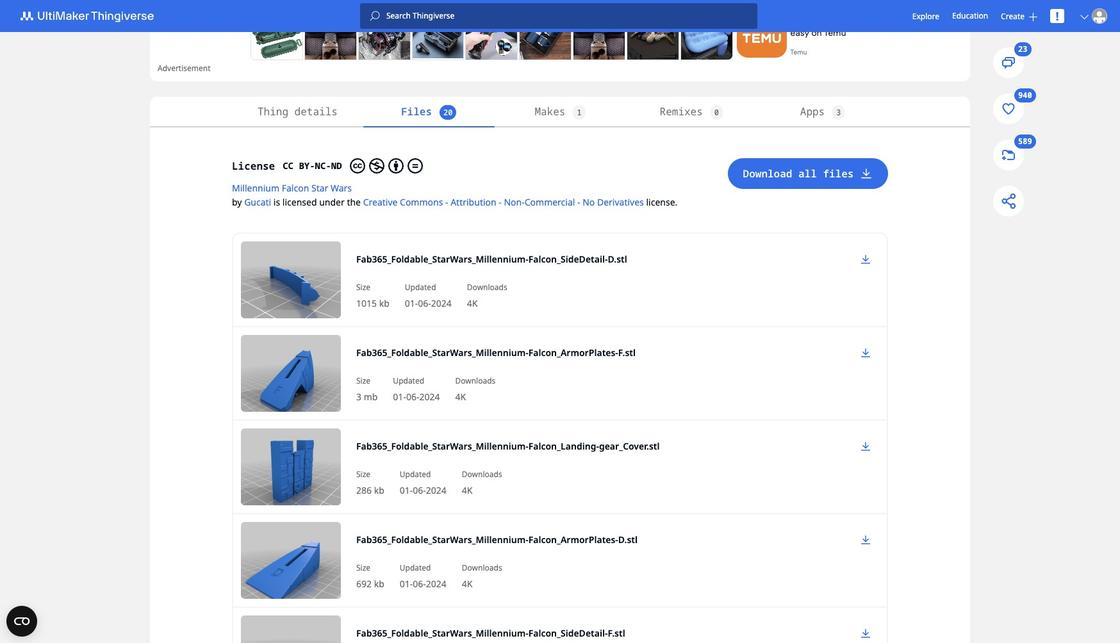 Task type: vqa. For each thing, say whether or not it's contained in the screenshot.


Task type: locate. For each thing, give the bounding box(es) containing it.
2 vertical spatial kb
[[374, 578, 385, 591]]

01- right "size 286 kb"
[[400, 485, 413, 497]]

0
[[715, 107, 719, 118]]

1 vertical spatial d.stl
[[619, 534, 638, 546]]

falcon_armorplates-
[[529, 347, 619, 359], [529, 534, 619, 546]]

open widget image
[[6, 607, 37, 637]]

makerbot logo image
[[13, 8, 169, 24]]

size 3 mb
[[357, 376, 378, 403]]

4 preview of a 3d printable part image from the top
[[241, 523, 341, 600]]

0 vertical spatial falcon_armorplates-
[[529, 347, 619, 359]]

downloads down fab365_foldable_starwars_millennium-falcon_sidedetail-d.stl
[[467, 282, 508, 293]]

cc by-nc-nd
[[283, 160, 342, 172]]

create button
[[1002, 11, 1038, 21]]

d.stl
[[608, 253, 628, 265], [619, 534, 638, 546]]

kb right '286'
[[374, 485, 385, 497]]

1 horizontal spatial 3
[[837, 107, 842, 118]]

4k for 3 mb
[[456, 391, 466, 403]]

plusicon image
[[1030, 13, 1038, 21]]

kb inside size 1015 kb
[[379, 298, 390, 310]]

updated right size 3 mb
[[393, 376, 425, 387]]

nd
[[331, 160, 342, 172]]

updated right size 1015 kb on the top left
[[405, 282, 436, 293]]

2 fab365_foldable_starwars_millennium- from the top
[[357, 347, 529, 359]]

downloads 4k
[[467, 282, 508, 310], [456, 376, 496, 403], [462, 469, 503, 497], [462, 563, 503, 591]]

3 preview of a 3d printable part image from the top
[[241, 429, 341, 506]]

1 horizontal spatial -
[[499, 196, 502, 208]]

downloads 4k down fab365_foldable_starwars_millennium-falcon_armorplates-d.stl
[[462, 563, 503, 591]]

creative commons - attribution - non-commercial - no derivatives link
[[363, 196, 644, 208]]

size 286 kb
[[357, 469, 385, 497]]

size up "1015"
[[357, 282, 371, 293]]

- left 'no'
[[578, 196, 581, 208]]

0 vertical spatial f.stl
[[619, 347, 636, 359]]

4k down fab365_foldable_starwars_millennium-falcon_armorplates-d.stl
[[462, 578, 473, 591]]

01- right size 1015 kb on the top left
[[405, 298, 418, 310]]

3
[[837, 107, 842, 118], [357, 391, 362, 403]]

0 vertical spatial falcon_sidedetail-
[[529, 253, 608, 265]]

updated right size 692 kb
[[400, 563, 431, 574]]

falcon_sidedetail-
[[529, 253, 608, 265], [529, 628, 608, 640]]

3 fab365_foldable_starwars_millennium- from the top
[[357, 441, 529, 453]]

2024
[[431, 298, 452, 310], [420, 391, 440, 403], [426, 485, 447, 497], [426, 578, 447, 591]]

23
[[1019, 44, 1029, 55]]

0 horizontal spatial 3
[[357, 391, 362, 403]]

preview of a 3d printable part image
[[241, 242, 341, 319], [241, 335, 341, 412], [241, 429, 341, 506], [241, 523, 341, 600]]

4k
[[467, 298, 478, 310], [456, 391, 466, 403], [462, 485, 473, 497], [462, 578, 473, 591]]

updated 01-06-2024 right size 1015 kb on the top left
[[405, 282, 452, 310]]

updated 01-06-2024 for 692 kb
[[400, 563, 447, 591]]

by-
[[299, 160, 315, 172]]

creative
[[363, 196, 398, 208]]

downloads for 1015 kb
[[467, 282, 508, 293]]

4k up fab365_foldable_starwars_millennium-falcon_armorplates-d.stl
[[462, 485, 473, 497]]

2024 for 3 mb
[[420, 391, 440, 403]]

preview of a 3d printable part image for fab365_foldable_starwars_millennium-falcon_landing-gear_cover.stl
[[241, 429, 341, 506]]

updated 01-06-2024
[[405, 282, 452, 310], [393, 376, 440, 403], [400, 469, 447, 497], [400, 563, 447, 591]]

! link
[[1051, 8, 1065, 24]]

downloads
[[467, 282, 508, 293], [456, 376, 496, 387], [462, 469, 503, 480], [462, 563, 503, 574]]

3 size from the top
[[357, 469, 371, 480]]

size for 3
[[357, 376, 371, 387]]

4k for 692 kb
[[462, 578, 473, 591]]

downloads for 692 kb
[[462, 563, 503, 574]]

1
[[577, 107, 582, 118]]

kb inside "size 286 kb"
[[374, 485, 385, 497]]

downloads down fab365_foldable_starwars_millennium-falcon_landing-gear_cover.stl
[[462, 469, 503, 480]]

kb
[[379, 298, 390, 310], [374, 485, 385, 497], [374, 578, 385, 591]]

kb right 692
[[374, 578, 385, 591]]

06- for 692 kb
[[413, 578, 426, 591]]

downloads down fab365_foldable_starwars_millennium-falcon_armorplates-f.stl
[[456, 376, 496, 387]]

d.stl for falcon_sidedetail-
[[608, 253, 628, 265]]

downloads 4k for 3 mb
[[456, 376, 496, 403]]

4k down fab365_foldable_starwars_millennium-falcon_sidedetail-d.stl
[[467, 298, 478, 310]]

0 horizontal spatial -
[[446, 196, 449, 208]]

thing details button
[[232, 97, 363, 128]]

kb inside size 692 kb
[[374, 578, 385, 591]]

kb for 692 kb
[[374, 578, 385, 591]]

downloads 4k down fab365_foldable_starwars_millennium-falcon_armorplates-f.stl
[[456, 376, 496, 403]]

06- right size 692 kb
[[413, 578, 426, 591]]

0 vertical spatial kb
[[379, 298, 390, 310]]

size up '286'
[[357, 469, 371, 480]]

downloads 4k down fab365_foldable_starwars_millennium-falcon_sidedetail-d.stl
[[467, 282, 508, 310]]

falcon_sidedetail- for d.stl
[[529, 253, 608, 265]]

1 size from the top
[[357, 282, 371, 293]]

size up mb
[[357, 376, 371, 387]]

2 falcon_sidedetail- from the top
[[529, 628, 608, 640]]

1 vertical spatial falcon_armorplates-
[[529, 534, 619, 546]]

size for 1015
[[357, 282, 371, 293]]

06- right "size 286 kb"
[[413, 485, 426, 497]]

4 fab365_foldable_starwars_millennium- from the top
[[357, 534, 529, 546]]

fab365_foldable_starwars_millennium- for 692 kb
[[357, 534, 529, 546]]

downloads 4k for 692 kb
[[462, 563, 503, 591]]

1 vertical spatial kb
[[374, 485, 385, 497]]

download all files
[[744, 167, 854, 181]]

remixes
[[660, 105, 703, 119]]

size inside size 3 mb
[[357, 376, 371, 387]]

downloads for 286 kb
[[462, 469, 503, 480]]

1 vertical spatial 3
[[357, 391, 362, 403]]

kb for 286 kb
[[374, 485, 385, 497]]

1 preview of a 3d printable part image from the top
[[241, 242, 341, 319]]

3 left mb
[[357, 391, 362, 403]]

286
[[357, 485, 372, 497]]

2 preview of a 3d printable part image from the top
[[241, 335, 341, 412]]

all
[[799, 167, 817, 181]]

01-
[[405, 298, 418, 310], [393, 391, 406, 403], [400, 485, 413, 497], [400, 578, 413, 591]]

falcon_armorplates- for f.stl
[[529, 347, 619, 359]]

updated 01-06-2024 for 3 mb
[[393, 376, 440, 403]]

0 vertical spatial d.stl
[[608, 253, 628, 265]]

01- right size 692 kb
[[400, 578, 413, 591]]

updated 01-06-2024 right "size 286 kb"
[[400, 469, 447, 497]]

2 falcon_armorplates- from the top
[[529, 534, 619, 546]]

updated 01-06-2024 for 1015 kb
[[405, 282, 452, 310]]

1 falcon_sidedetail- from the top
[[529, 253, 608, 265]]

-
[[446, 196, 449, 208], [499, 196, 502, 208], [578, 196, 581, 208]]

06- right size 1015 kb on the top left
[[418, 298, 431, 310]]

3 inside size 3 mb
[[357, 391, 362, 403]]

- right commons
[[446, 196, 449, 208]]

f.stl
[[619, 347, 636, 359], [608, 628, 626, 640]]

kb for 1015 kb
[[379, 298, 390, 310]]

updated 01-06-2024 right size 692 kb
[[400, 563, 447, 591]]

size for 286
[[357, 469, 371, 480]]

940
[[1019, 90, 1033, 101]]

preview of a 3d printable part image for fab365_foldable_starwars_millennium-falcon_sidedetail-d.stl
[[241, 242, 341, 319]]

1 vertical spatial falcon_sidedetail-
[[529, 628, 608, 640]]

01- right mb
[[393, 391, 406, 403]]

updated 01-06-2024 for 286 kb
[[400, 469, 447, 497]]

1 falcon_armorplates- from the top
[[529, 347, 619, 359]]

06-
[[418, 298, 431, 310], [406, 391, 420, 403], [413, 485, 426, 497], [413, 578, 426, 591]]

details
[[295, 105, 338, 119]]

1 fab365_foldable_starwars_millennium- from the top
[[357, 253, 529, 265]]

downloads down fab365_foldable_starwars_millennium-falcon_armorplates-d.stl
[[462, 563, 503, 574]]

size inside size 1015 kb
[[357, 282, 371, 293]]

2 size from the top
[[357, 376, 371, 387]]

4 size from the top
[[357, 563, 371, 574]]

nc-
[[315, 160, 331, 172]]

size inside size 692 kb
[[357, 563, 371, 574]]

download all files button
[[728, 158, 889, 189]]

updated right "size 286 kb"
[[400, 469, 431, 480]]

kb right "1015"
[[379, 298, 390, 310]]

- left non-
[[499, 196, 502, 208]]

advertisement
[[158, 63, 211, 74]]

falcon_armorplates- for d.stl
[[529, 534, 619, 546]]

2024 for 1015 kb
[[431, 298, 452, 310]]

fab365_foldable_starwars_millennium- for 3 mb
[[357, 347, 529, 359]]

fab365_foldable_starwars_millennium-falcon_sidedetail-d.stl
[[357, 253, 628, 265]]

downloads 4k down fab365_foldable_starwars_millennium-falcon_landing-gear_cover.stl
[[462, 469, 503, 497]]

1 vertical spatial f.stl
[[608, 628, 626, 640]]

updated
[[405, 282, 436, 293], [393, 376, 425, 387], [400, 469, 431, 480], [400, 563, 431, 574]]

size inside "size 286 kb"
[[357, 469, 371, 480]]

5 fab365_foldable_starwars_millennium- from the top
[[357, 628, 529, 640]]

size up 692
[[357, 563, 371, 574]]

06- right mb
[[406, 391, 420, 403]]

f.stl for falcon_armorplates-
[[619, 347, 636, 359]]

search control image
[[370, 11, 380, 21]]

the
[[347, 196, 361, 208]]

01- for 286 kb
[[400, 485, 413, 497]]

fab365_foldable_starwars_millennium-
[[357, 253, 529, 265], [357, 347, 529, 359], [357, 441, 529, 453], [357, 534, 529, 546], [357, 628, 529, 640]]

2 horizontal spatial -
[[578, 196, 581, 208]]

updated for 692 kb
[[400, 563, 431, 574]]

4k down fab365_foldable_starwars_millennium-falcon_armorplates-f.stl
[[456, 391, 466, 403]]

updated 01-06-2024 right mb
[[393, 376, 440, 403]]

3 right 'apps'
[[837, 107, 842, 118]]

size
[[357, 282, 371, 293], [357, 376, 371, 387], [357, 469, 371, 480], [357, 563, 371, 574]]



Task type: describe. For each thing, give the bounding box(es) containing it.
licensed
[[283, 196, 317, 208]]

downloads for 3 mb
[[456, 376, 496, 387]]

size for 692
[[357, 563, 371, 574]]

cc
[[283, 160, 294, 172]]

fab365_foldable_starwars_millennium-falcon_landing-gear_cover.stl
[[357, 441, 660, 453]]

06- for 3 mb
[[406, 391, 420, 403]]

d.stl for falcon_armorplates-
[[619, 534, 638, 546]]

apps
[[801, 105, 825, 119]]

!
[[1056, 8, 1060, 24]]

files
[[824, 167, 854, 181]]

updated for 1015 kb
[[405, 282, 436, 293]]

derivatives
[[598, 196, 644, 208]]

updated for 3 mb
[[393, 376, 425, 387]]

589
[[1019, 136, 1033, 147]]

fab365_foldable_starwars_millennium-falcon_armorplates-d.stl
[[357, 534, 638, 546]]

fab365_foldable_starwars_millennium-falcon_armorplates-f.stl
[[357, 347, 636, 359]]

falcon_sidedetail- for f.stl
[[529, 628, 608, 640]]

star
[[312, 182, 329, 194]]

692
[[357, 578, 372, 591]]

commons
[[400, 196, 443, 208]]

2024 for 692 kb
[[426, 578, 447, 591]]

explore button
[[913, 11, 940, 21]]

fab365_foldable_starwars_millennium- for 286 kb
[[357, 441, 529, 453]]

f.stl for falcon_sidedetail-
[[608, 628, 626, 640]]

1015
[[357, 298, 377, 310]]

Search Thingiverse text field
[[380, 11, 758, 21]]

is
[[274, 196, 280, 208]]

millennium falcon star wars link
[[232, 182, 352, 194]]

2024 for 286 kb
[[426, 485, 447, 497]]

06- for 1015 kb
[[418, 298, 431, 310]]

thing details
[[258, 105, 338, 119]]

commercial
[[525, 196, 575, 208]]

preview of a 3d printable part image for fab365_foldable_starwars_millennium-falcon_armorplates-f.stl
[[241, 335, 341, 412]]

size 1015 kb
[[357, 282, 390, 310]]

falcon_landing-
[[529, 441, 600, 453]]

updated for 286 kb
[[400, 469, 431, 480]]

explore
[[913, 11, 940, 21]]

falcon
[[282, 182, 309, 194]]

fab365_foldable_starwars_millennium-falcon_sidedetail-f.stl
[[357, 628, 626, 640]]

license
[[232, 159, 275, 173]]

under
[[319, 196, 345, 208]]

by
[[232, 196, 242, 208]]

wars
[[331, 182, 352, 194]]

2 - from the left
[[499, 196, 502, 208]]

files
[[401, 105, 432, 119]]

mb
[[364, 391, 378, 403]]

3 - from the left
[[578, 196, 581, 208]]

downloads 4k for 286 kb
[[462, 469, 503, 497]]

makes
[[535, 105, 566, 119]]

millennium falcon star wars by gucati is licensed under the creative commons - attribution - non-commercial - no derivatives license.
[[232, 182, 678, 208]]

gucati
[[244, 196, 271, 208]]

size 692 kb
[[357, 563, 385, 591]]

fab365_foldable_starwars_millennium- for 1015 kb
[[357, 253, 529, 265]]

0 vertical spatial 3
[[837, 107, 842, 118]]

gucati link
[[244, 196, 271, 208]]

downloads 4k for 1015 kb
[[467, 282, 508, 310]]

create
[[1002, 11, 1025, 21]]

1 - from the left
[[446, 196, 449, 208]]

millennium
[[232, 182, 280, 194]]

education
[[953, 10, 989, 21]]

non-
[[504, 196, 525, 208]]

no
[[583, 196, 595, 208]]

advertisement element
[[249, 4, 871, 62]]

avatar image
[[1093, 8, 1108, 24]]

20
[[444, 107, 453, 118]]

01- for 1015 kb
[[405, 298, 418, 310]]

4k for 286 kb
[[462, 485, 473, 497]]

attribution
[[451, 196, 497, 208]]

gear_cover.stl
[[600, 441, 660, 453]]

thing
[[258, 105, 289, 119]]

preview of a 3d printable part image for fab365_foldable_starwars_millennium-falcon_armorplates-d.stl
[[241, 523, 341, 600]]

education link
[[953, 9, 989, 23]]

01- for 692 kb
[[400, 578, 413, 591]]

06- for 286 kb
[[413, 485, 426, 497]]

license.
[[647, 196, 678, 208]]

download
[[744, 167, 793, 181]]

4k for 1015 kb
[[467, 298, 478, 310]]

01- for 3 mb
[[393, 391, 406, 403]]



